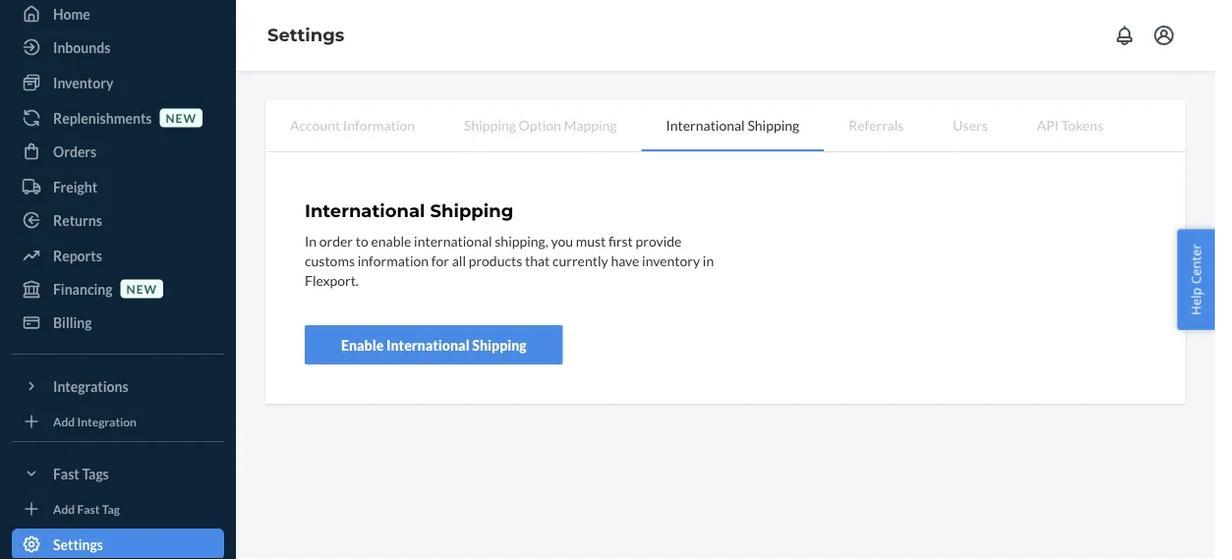 Task type: vqa. For each thing, say whether or not it's contained in the screenshot.
"international shipping" within tab
yes



Task type: locate. For each thing, give the bounding box(es) containing it.
international shipping inside 'tab'
[[666, 117, 800, 133]]

add inside add fast tag 'link'
[[53, 502, 75, 516]]

enable
[[341, 337, 384, 353]]

1 horizontal spatial international shipping
[[666, 117, 800, 133]]

have
[[611, 252, 640, 269]]

financing
[[53, 281, 113, 298]]

new for replenishments
[[166, 111, 197, 125]]

fast inside 'link'
[[77, 502, 100, 516]]

shipping inside 'tab'
[[748, 117, 800, 133]]

tags
[[82, 466, 109, 483]]

open notifications image
[[1114, 24, 1137, 47]]

help center button
[[1178, 229, 1216, 330]]

international
[[666, 117, 745, 133], [305, 200, 425, 222], [387, 337, 470, 353]]

add down the fast tags
[[53, 502, 75, 516]]

1 vertical spatial add
[[53, 502, 75, 516]]

add left integration at the bottom of the page
[[53, 415, 75, 429]]

international shipping
[[666, 117, 800, 133], [305, 200, 514, 222]]

international inside 'tab'
[[666, 117, 745, 133]]

add
[[53, 415, 75, 429], [53, 502, 75, 516]]

products
[[469, 252, 523, 269]]

fast
[[53, 466, 79, 483], [77, 502, 100, 516]]

flexport.
[[305, 272, 359, 289]]

integrations button
[[12, 371, 224, 402]]

2 add from the top
[[53, 502, 75, 516]]

1 horizontal spatial new
[[166, 111, 197, 125]]

1 add from the top
[[53, 415, 75, 429]]

add integration link
[[12, 410, 224, 434]]

0 horizontal spatial new
[[126, 282, 157, 296]]

settings up account
[[268, 24, 345, 46]]

1 vertical spatial international shipping
[[305, 200, 514, 222]]

international
[[414, 232, 492, 249]]

fast tags
[[53, 466, 109, 483]]

international inside button
[[387, 337, 470, 353]]

1 vertical spatial settings link
[[12, 529, 224, 560]]

replenishments
[[53, 110, 152, 126]]

freight link
[[12, 171, 224, 203]]

new up orders 'link'
[[166, 111, 197, 125]]

0 vertical spatial fast
[[53, 466, 79, 483]]

all
[[452, 252, 466, 269]]

0 horizontal spatial settings
[[53, 537, 103, 553]]

tab list containing account information
[[266, 100, 1186, 152]]

add fast tag
[[53, 502, 120, 516]]

add for add fast tag
[[53, 502, 75, 516]]

fast tags button
[[12, 458, 224, 490]]

settings
[[268, 24, 345, 46], [53, 537, 103, 553]]

shipping
[[464, 117, 516, 133], [748, 117, 800, 133], [430, 200, 514, 222], [473, 337, 527, 353]]

home
[[53, 5, 90, 22]]

0 vertical spatial international
[[666, 117, 745, 133]]

add inside add integration link
[[53, 415, 75, 429]]

add fast tag link
[[12, 498, 224, 521]]

settings link up account
[[268, 24, 345, 46]]

in order to enable international shipping, you must first provide customs information           for all products that currently have inventory in flexport.
[[305, 232, 714, 289]]

0 vertical spatial new
[[166, 111, 197, 125]]

new
[[166, 111, 197, 125], [126, 282, 157, 296]]

0 vertical spatial settings
[[268, 24, 345, 46]]

settings link
[[268, 24, 345, 46], [12, 529, 224, 560]]

referrals tab
[[825, 100, 929, 150]]

help center
[[1188, 244, 1205, 316]]

shipping inside button
[[473, 337, 527, 353]]

reports
[[53, 247, 102, 264]]

tab list
[[266, 100, 1186, 152]]

fast left tags at the left bottom of page
[[53, 466, 79, 483]]

2 vertical spatial international
[[387, 337, 470, 353]]

orders
[[53, 143, 97, 160]]

that
[[525, 252, 550, 269]]

1 vertical spatial international
[[305, 200, 425, 222]]

settings down 'add fast tag'
[[53, 537, 103, 553]]

1 vertical spatial settings
[[53, 537, 103, 553]]

0 vertical spatial add
[[53, 415, 75, 429]]

inventory
[[642, 252, 701, 269]]

enable
[[371, 232, 412, 249]]

you
[[551, 232, 573, 249]]

new for financing
[[126, 282, 157, 296]]

international shipping tab
[[642, 100, 825, 151]]

fast inside "dropdown button"
[[53, 466, 79, 483]]

currently
[[553, 252, 609, 269]]

order
[[319, 232, 353, 249]]

1 horizontal spatial settings
[[268, 24, 345, 46]]

mapping
[[564, 117, 617, 133]]

1 vertical spatial fast
[[77, 502, 100, 516]]

new down the 'reports' link
[[126, 282, 157, 296]]

account information
[[290, 117, 415, 133]]

1 vertical spatial new
[[126, 282, 157, 296]]

information
[[343, 117, 415, 133]]

settings link down add fast tag 'link'
[[12, 529, 224, 560]]

1 horizontal spatial settings link
[[268, 24, 345, 46]]

0 vertical spatial international shipping
[[666, 117, 800, 133]]

0 vertical spatial settings link
[[268, 24, 345, 46]]

fast left the tag
[[77, 502, 100, 516]]



Task type: describe. For each thing, give the bounding box(es) containing it.
inbounds
[[53, 39, 110, 56]]

account
[[290, 117, 341, 133]]

returns
[[53, 212, 102, 229]]

freight
[[53, 179, 97, 195]]

0 horizontal spatial settings link
[[12, 529, 224, 560]]

must
[[576, 232, 606, 249]]

help
[[1188, 288, 1205, 316]]

account information tab
[[266, 100, 440, 150]]

shipping option mapping
[[464, 117, 617, 133]]

shipping,
[[495, 232, 549, 249]]

tokens
[[1062, 117, 1104, 133]]

users tab
[[929, 100, 1013, 150]]

api tokens
[[1038, 117, 1104, 133]]

tag
[[102, 502, 120, 516]]

api tokens tab
[[1013, 100, 1129, 150]]

center
[[1188, 244, 1205, 284]]

enable international shipping
[[341, 337, 527, 353]]

0 horizontal spatial international shipping
[[305, 200, 514, 222]]

billing link
[[12, 307, 224, 338]]

in
[[703, 252, 714, 269]]

home link
[[12, 0, 224, 30]]

shipping option mapping tab
[[440, 100, 642, 150]]

add for add integration
[[53, 415, 75, 429]]

inventory link
[[12, 67, 224, 98]]

to
[[356, 232, 369, 249]]

reports link
[[12, 240, 224, 272]]

first
[[609, 232, 633, 249]]

provide
[[636, 232, 682, 249]]

inventory
[[53, 74, 113, 91]]

add integration
[[53, 415, 137, 429]]

option
[[519, 117, 562, 133]]

returns link
[[12, 205, 224, 236]]

inbounds link
[[12, 31, 224, 63]]

for
[[432, 252, 450, 269]]

integrations
[[53, 378, 128, 395]]

open account menu image
[[1153, 24, 1177, 47]]

users
[[954, 117, 988, 133]]

billing
[[53, 314, 92, 331]]

orders link
[[12, 136, 224, 167]]

information
[[358, 252, 429, 269]]

referrals
[[849, 117, 904, 133]]

api
[[1038, 117, 1060, 133]]

customs
[[305, 252, 355, 269]]

shipping inside tab
[[464, 117, 516, 133]]

enable international shipping button
[[305, 325, 563, 365]]

integration
[[77, 415, 137, 429]]

in
[[305, 232, 317, 249]]



